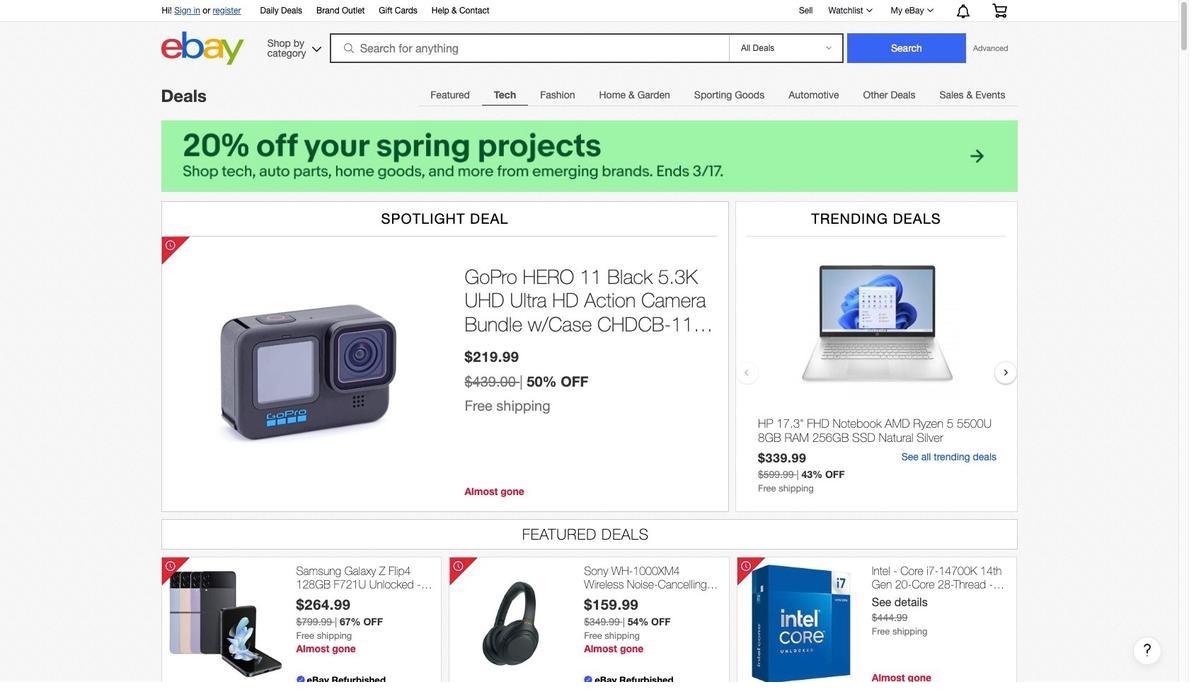 Task type: vqa. For each thing, say whether or not it's contained in the screenshot.
Search for anything text box
yes



Task type: describe. For each thing, give the bounding box(es) containing it.
account navigation
[[154, 0, 1018, 22]]

help, opens dialogs image
[[1141, 643, 1155, 657]]

watchlist image
[[867, 8, 873, 12]]



Task type: locate. For each thing, give the bounding box(es) containing it.
menu bar
[[419, 80, 1018, 109]]

20% off your spring projects shop tech, auto parts, home goods, and more from emerging brands. ends 3/17. image
[[161, 120, 1018, 192]]

main content
[[161, 69, 1162, 682]]

my ebay image
[[927, 8, 934, 12]]

your shopping cart image
[[992, 4, 1008, 18]]

tab list
[[419, 80, 1018, 109]]

None submit
[[848, 33, 967, 63]]

banner
[[154, 0, 1018, 69]]

Search for anything text field
[[332, 35, 727, 62]]



